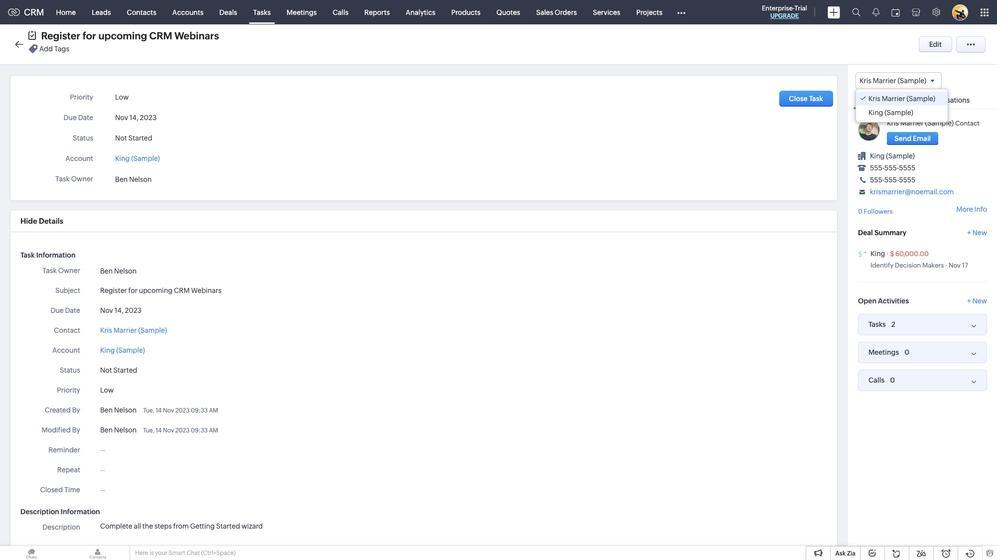 Task type: vqa. For each thing, say whether or not it's contained in the screenshot.
the Details
yes



Task type: locate. For each thing, give the bounding box(es) containing it.
accounts link
[[164, 0, 212, 24]]

2 vertical spatial kris marrier (sample)
[[100, 327, 167, 334]]

0 vertical spatial register
[[41, 30, 80, 41]]

0 vertical spatial kris marrier (sample)
[[860, 77, 927, 85]]

1 vertical spatial account
[[52, 346, 80, 354]]

0 vertical spatial meetings
[[287, 8, 317, 16]]

king (sample) link
[[115, 152, 160, 163], [870, 152, 915, 160], [100, 345, 145, 356]]

0 vertical spatial owner
[[71, 175, 93, 183]]

complete
[[100, 522, 132, 530]]

contacts link
[[119, 0, 164, 24]]

closed time
[[40, 486, 80, 494]]

1 horizontal spatial ·
[[946, 261, 948, 269]]

king link
[[871, 250, 886, 258]]

description
[[20, 508, 59, 516], [43, 523, 80, 531]]

1 tue, from the top
[[143, 407, 154, 414]]

1 horizontal spatial calls
[[869, 376, 885, 384]]

1 09:33 from the top
[[191, 407, 208, 414]]

enterprise-
[[762, 4, 795, 12]]

0 vertical spatial tasks
[[253, 8, 271, 16]]

1 vertical spatial 14
[[156, 427, 162, 434]]

started
[[128, 134, 152, 142], [113, 366, 137, 374], [216, 522, 240, 530]]

king
[[869, 109, 884, 117], [870, 152, 885, 160], [115, 155, 130, 163], [871, 250, 886, 258], [100, 346, 115, 354]]

None button
[[887, 132, 939, 145]]

nov inside king · $ 60,000.00 identify decision makers · nov 17
[[949, 261, 961, 269]]

1 vertical spatial + new
[[968, 297, 988, 305]]

0 vertical spatial information
[[36, 251, 76, 259]]

+ inside 'link'
[[968, 229, 971, 237]]

task down the task information on the top left of the page
[[42, 267, 57, 275]]

reminder
[[48, 446, 80, 454]]

1 vertical spatial webinars
[[191, 287, 222, 295]]

upgrade
[[771, 12, 799, 19]]

search element
[[846, 0, 867, 24]]

0 vertical spatial tue,
[[143, 407, 154, 414]]

0 followers
[[858, 208, 893, 215]]

1 vertical spatial register
[[100, 287, 127, 295]]

0 horizontal spatial for
[[83, 30, 96, 41]]

0 vertical spatial + new
[[968, 229, 988, 237]]

marrier inside tree
[[882, 95, 906, 103]]

edit button
[[919, 36, 953, 52]]

+ down more info
[[968, 229, 971, 237]]

2 horizontal spatial crm
[[174, 287, 190, 295]]

1 vertical spatial 5555
[[899, 176, 916, 184]]

1 14 from the top
[[156, 407, 162, 414]]

1 vertical spatial priority
[[57, 386, 80, 394]]

1 vertical spatial new
[[973, 297, 988, 305]]

555-555-5555
[[870, 164, 916, 172], [870, 176, 916, 184]]

not started
[[115, 134, 152, 142], [100, 366, 137, 374]]

1 horizontal spatial kris marrier (sample) link
[[887, 119, 954, 127]]

+ new down more info
[[968, 229, 988, 237]]

by
[[72, 406, 80, 414], [72, 426, 80, 434]]

0 horizontal spatial ·
[[887, 250, 889, 258]]

more
[[957, 206, 973, 214]]

0 vertical spatial crm
[[24, 7, 44, 17]]

1 horizontal spatial crm
[[149, 30, 172, 41]]

0 vertical spatial nov 14, 2023
[[115, 114, 157, 122]]

0 vertical spatial by
[[72, 406, 80, 414]]

followers
[[864, 208, 893, 215]]

0 horizontal spatial crm
[[24, 7, 44, 17]]

search image
[[852, 8, 861, 16]]

1 vertical spatial tue, 14 nov 2023 09:33 am
[[143, 427, 218, 434]]

1 vertical spatial for
[[128, 287, 138, 295]]

1 vertical spatial kris marrier (sample)
[[869, 95, 936, 103]]

description down "closed"
[[20, 508, 59, 516]]

information down the time
[[61, 508, 100, 516]]

meetings left calls link
[[287, 8, 317, 16]]

1 vertical spatial status
[[60, 366, 80, 374]]

0 vertical spatial 14,
[[129, 114, 139, 122]]

quotes link
[[489, 0, 528, 24]]

profile image
[[953, 4, 969, 20]]

meetings
[[287, 8, 317, 16], [869, 348, 899, 356]]

1 vertical spatial register for upcoming crm webinars
[[100, 287, 222, 295]]

1 vertical spatial not
[[100, 366, 112, 374]]

1 vertical spatial 555-555-5555
[[870, 176, 916, 184]]

· right makers
[[946, 261, 948, 269]]

09:33 for created by
[[191, 407, 208, 414]]

2 by from the top
[[72, 426, 80, 434]]

tree containing kris marrier (sample)
[[856, 89, 948, 122]]

1 by from the top
[[72, 406, 80, 414]]

09:33
[[191, 407, 208, 414], [191, 427, 208, 434]]

2 5555 from the top
[[899, 176, 916, 184]]

0 horizontal spatial register
[[41, 30, 80, 41]]

create menu element
[[822, 0, 846, 24]]

1 + new from the top
[[968, 229, 988, 237]]

14
[[156, 407, 162, 414], [156, 427, 162, 434]]

0 vertical spatial not
[[115, 134, 127, 142]]

2 am from the top
[[209, 427, 218, 434]]

kris
[[860, 77, 872, 85], [869, 95, 881, 103], [887, 119, 899, 127], [100, 327, 112, 334]]

17
[[962, 261, 969, 269]]

marrier
[[873, 77, 897, 85], [882, 95, 906, 103], [901, 119, 924, 127], [113, 327, 137, 334]]

deal summary
[[858, 229, 907, 237]]

1 + from the top
[[968, 229, 971, 237]]

your
[[155, 550, 167, 557]]

0 horizontal spatial tasks
[[253, 8, 271, 16]]

1 vertical spatial date
[[65, 307, 80, 315]]

09:33 for modified by
[[191, 427, 208, 434]]

contact down the subject in the bottom left of the page
[[54, 327, 80, 334]]

sales
[[536, 8, 553, 16]]

0 vertical spatial webinars
[[174, 30, 219, 41]]

sales orders link
[[528, 0, 585, 24]]

0 vertical spatial account
[[65, 155, 93, 163]]

task
[[809, 95, 824, 103], [55, 175, 70, 183], [20, 251, 35, 259], [42, 267, 57, 275]]

projects
[[637, 8, 663, 16]]

1 horizontal spatial meetings
[[869, 348, 899, 356]]

by for created by
[[72, 406, 80, 414]]

1 horizontal spatial contact
[[956, 120, 980, 127]]

0 horizontal spatial contact
[[54, 327, 80, 334]]

1 horizontal spatial 14,
[[129, 114, 139, 122]]

1 vertical spatial 0
[[905, 348, 910, 356]]

+ new down 17
[[968, 297, 988, 305]]

by right 'modified'
[[72, 426, 80, 434]]

due date
[[64, 114, 93, 122], [51, 307, 80, 315]]

1 vertical spatial information
[[61, 508, 100, 516]]

king · $ 60,000.00 identify decision makers · nov 17
[[871, 250, 969, 269]]

tasks right deals link
[[253, 8, 271, 16]]

0 vertical spatial description
[[20, 508, 59, 516]]

trial
[[795, 4, 808, 12]]

1 vertical spatial description
[[43, 523, 80, 531]]

task owner up "details"
[[55, 175, 93, 183]]

1 vertical spatial by
[[72, 426, 80, 434]]

2 vertical spatial 0
[[890, 376, 895, 384]]

signals image
[[873, 8, 880, 16]]

am for modified by
[[209, 427, 218, 434]]

modified
[[42, 426, 71, 434]]

task owner down the task information on the top left of the page
[[42, 267, 80, 275]]

0 vertical spatial 14
[[156, 407, 162, 414]]

1 vertical spatial contact
[[54, 327, 80, 334]]

(sample) inside field
[[898, 77, 927, 85]]

contact inside the kris marrier (sample) contact
[[956, 120, 980, 127]]

deals
[[219, 8, 237, 16]]

+ new
[[968, 229, 988, 237], [968, 297, 988, 305]]

1 new from the top
[[973, 229, 988, 237]]

0 horizontal spatial meetings
[[287, 8, 317, 16]]

1 horizontal spatial info
[[975, 206, 988, 214]]

ben
[[115, 176, 128, 184], [100, 267, 113, 275], [100, 406, 113, 414], [100, 426, 113, 434]]

tasks left 2 at the bottom
[[869, 321, 886, 329]]

contact down conversations
[[956, 120, 980, 127]]

2 horizontal spatial 0
[[905, 348, 910, 356]]

description for description
[[43, 523, 80, 531]]

0 horizontal spatial 0
[[858, 208, 863, 215]]

timeline link
[[879, 89, 916, 109]]

description information
[[20, 508, 100, 516]]

0 horizontal spatial low
[[100, 386, 114, 394]]

register for upcoming crm webinars
[[41, 30, 219, 41], [100, 287, 222, 295]]

home
[[56, 8, 76, 16]]

analytics link
[[398, 0, 444, 24]]

1 vertical spatial nov 14, 2023
[[100, 307, 142, 315]]

1 vertical spatial started
[[113, 366, 137, 374]]

created by
[[45, 406, 80, 414]]

tasks link
[[245, 0, 279, 24]]

1 vertical spatial am
[[209, 427, 218, 434]]

analytics
[[406, 8, 436, 16]]

info left timeline
[[858, 96, 871, 104]]

kris marrier (sample) link
[[887, 119, 954, 127], [100, 326, 167, 336]]

5555
[[899, 164, 916, 172], [899, 176, 916, 184]]

register
[[41, 30, 80, 41], [100, 287, 127, 295]]

home link
[[48, 0, 84, 24]]

0 vertical spatial 555-555-5555
[[870, 164, 916, 172]]

1 vertical spatial upcoming
[[139, 287, 173, 295]]

0 vertical spatial 0
[[858, 208, 863, 215]]

1 vertical spatial 09:33
[[191, 427, 208, 434]]

signals element
[[867, 0, 886, 24]]

ben nelson
[[115, 176, 152, 184], [100, 267, 137, 275], [100, 406, 137, 414], [100, 426, 137, 434]]

1 5555 from the top
[[899, 164, 916, 172]]

0 vertical spatial am
[[209, 407, 218, 414]]

1 vertical spatial low
[[100, 386, 114, 394]]

accounts
[[172, 8, 204, 16]]

1 vertical spatial crm
[[149, 30, 172, 41]]

2 + new from the top
[[968, 297, 988, 305]]

· left $ on the top of the page
[[887, 250, 889, 258]]

0 horizontal spatial calls
[[333, 8, 349, 16]]

info right more
[[975, 206, 988, 214]]

here is your smart chat (ctrl+space)
[[135, 550, 236, 557]]

upcoming
[[98, 30, 147, 41], [139, 287, 173, 295]]

tue, 14 nov 2023 09:33 am
[[143, 407, 218, 414], [143, 427, 218, 434]]

(sample)
[[898, 77, 927, 85], [907, 95, 936, 103], [885, 109, 914, 117], [925, 119, 954, 127], [886, 152, 915, 160], [131, 155, 160, 163], [138, 327, 167, 334], [116, 346, 145, 354]]

2 tue, 14 nov 2023 09:33 am from the top
[[143, 427, 218, 434]]

2 tue, from the top
[[143, 427, 154, 434]]

1 vertical spatial +
[[968, 297, 971, 305]]

register right the subject in the bottom left of the page
[[100, 287, 127, 295]]

1 am from the top
[[209, 407, 218, 414]]

webinars
[[174, 30, 219, 41], [191, 287, 222, 295]]

1 tue, 14 nov 2023 09:33 am from the top
[[143, 407, 218, 414]]

close task
[[789, 95, 824, 103]]

kris inside tree
[[869, 95, 881, 103]]

calls
[[333, 8, 349, 16], [869, 376, 885, 384]]

1 vertical spatial owner
[[58, 267, 80, 275]]

priority
[[70, 93, 93, 101], [57, 386, 80, 394]]

king (sample) inside tree
[[869, 109, 914, 117]]

0 horizontal spatial kris marrier (sample) link
[[100, 326, 167, 336]]

krismarrier@noemail.com link
[[870, 188, 954, 196]]

0 vertical spatial 09:33
[[191, 407, 208, 414]]

+ down 17
[[968, 297, 971, 305]]

due
[[64, 114, 77, 122], [51, 307, 64, 315]]

status
[[73, 134, 93, 142], [60, 366, 80, 374]]

information down "details"
[[36, 251, 76, 259]]

king (sample)
[[869, 109, 914, 117], [870, 152, 915, 160], [115, 155, 160, 163], [100, 346, 145, 354]]

2 09:33 from the top
[[191, 427, 208, 434]]

0 vertical spatial for
[[83, 30, 96, 41]]

tree
[[856, 89, 948, 122]]

0 horizontal spatial info
[[858, 96, 871, 104]]

1 vertical spatial 14,
[[114, 307, 123, 315]]

2 14 from the top
[[156, 427, 162, 434]]

chats image
[[0, 546, 63, 560]]

1 horizontal spatial not
[[115, 134, 127, 142]]

account
[[65, 155, 93, 163], [52, 346, 80, 354]]

1 horizontal spatial register
[[100, 287, 127, 295]]

1 vertical spatial meetings
[[869, 348, 899, 356]]

nov
[[115, 114, 128, 122], [949, 261, 961, 269], [100, 307, 113, 315], [163, 407, 174, 414], [163, 427, 174, 434]]

555-
[[870, 164, 885, 172], [885, 164, 899, 172], [870, 176, 885, 184], [885, 176, 899, 184]]

·
[[887, 250, 889, 258], [946, 261, 948, 269]]

low
[[115, 93, 129, 101], [100, 386, 114, 394]]

1 vertical spatial tasks
[[869, 321, 886, 329]]

chat
[[187, 550, 200, 557]]

by right created
[[72, 406, 80, 414]]

deals link
[[212, 0, 245, 24]]

leads link
[[84, 0, 119, 24]]

register up 'tags'
[[41, 30, 80, 41]]

modified by
[[42, 426, 80, 434]]

timeline
[[884, 96, 911, 104]]

description down description information
[[43, 523, 80, 531]]

meetings down 2 at the bottom
[[869, 348, 899, 356]]



Task type: describe. For each thing, give the bounding box(es) containing it.
(ctrl+space)
[[201, 550, 236, 557]]

0 vertical spatial not started
[[115, 134, 152, 142]]

0 vertical spatial priority
[[70, 93, 93, 101]]

0 for meetings
[[905, 348, 910, 356]]

products
[[452, 8, 481, 16]]

0 vertical spatial calls
[[333, 8, 349, 16]]

more info link
[[957, 206, 988, 214]]

task information
[[20, 251, 76, 259]]

projects link
[[629, 0, 671, 24]]

info link
[[853, 89, 876, 109]]

1 vertical spatial due
[[51, 307, 64, 315]]

king inside king · $ 60,000.00 identify decision makers · nov 17
[[871, 250, 886, 258]]

summary
[[875, 229, 907, 237]]

decision
[[895, 261, 921, 269]]

60,000.00
[[896, 250, 929, 258]]

information for description information
[[61, 508, 100, 516]]

create menu image
[[828, 6, 840, 18]]

more info
[[957, 206, 988, 214]]

kris inside field
[[860, 77, 872, 85]]

is
[[149, 550, 154, 557]]

2 + from the top
[[968, 297, 971, 305]]

quotes
[[497, 8, 520, 16]]

1 horizontal spatial for
[[128, 287, 138, 295]]

from
[[173, 522, 189, 530]]

services
[[593, 8, 621, 16]]

$
[[890, 250, 894, 258]]

0 vertical spatial status
[[73, 134, 93, 142]]

all
[[134, 522, 141, 530]]

0 horizontal spatial not
[[100, 366, 112, 374]]

0 for calls
[[890, 376, 895, 384]]

reports
[[365, 8, 390, 16]]

profile element
[[947, 0, 975, 24]]

2 new from the top
[[973, 297, 988, 305]]

contacts
[[127, 8, 156, 16]]

1 vertical spatial task owner
[[42, 267, 80, 275]]

0 vertical spatial kris marrier (sample) link
[[887, 119, 954, 127]]

zia
[[847, 550, 856, 557]]

edit
[[930, 40, 942, 48]]

sales orders
[[536, 8, 577, 16]]

conversations link
[[919, 89, 975, 109]]

complete all the steps from getting started wizard
[[100, 522, 263, 530]]

open
[[858, 297, 877, 305]]

the
[[142, 522, 153, 530]]

krismarrier@noemail.com
[[870, 188, 954, 196]]

2
[[892, 320, 896, 328]]

ask
[[836, 550, 846, 557]]

ask zia
[[836, 550, 856, 557]]

+ new link
[[968, 229, 988, 242]]

steps
[[155, 522, 172, 530]]

hide details link
[[20, 217, 63, 225]]

0 vertical spatial upcoming
[[98, 30, 147, 41]]

am for created by
[[209, 407, 218, 414]]

subject
[[55, 287, 80, 295]]

1 555-555-5555 from the top
[[870, 164, 916, 172]]

calls link
[[325, 0, 357, 24]]

2 555-555-5555 from the top
[[870, 176, 916, 184]]

by for modified by
[[72, 426, 80, 434]]

enterprise-trial upgrade
[[762, 4, 808, 19]]

created
[[45, 406, 71, 414]]

Kris Marrier (Sample) field
[[856, 72, 942, 89]]

time
[[64, 486, 80, 494]]

new inside 'link'
[[973, 229, 988, 237]]

kris marrier (sample) contact
[[887, 119, 980, 127]]

open activities
[[858, 297, 909, 305]]

information for task information
[[36, 251, 76, 259]]

tue, for created by
[[143, 407, 154, 414]]

hide
[[20, 217, 37, 225]]

task right close
[[809, 95, 824, 103]]

contacts image
[[66, 546, 129, 560]]

description for description information
[[20, 508, 59, 516]]

1 vertical spatial not started
[[100, 366, 137, 374]]

makers
[[923, 261, 944, 269]]

identify
[[871, 261, 894, 269]]

leads
[[92, 8, 111, 16]]

services link
[[585, 0, 629, 24]]

1 vertical spatial kris marrier (sample) link
[[100, 326, 167, 336]]

products link
[[444, 0, 489, 24]]

tue, for modified by
[[143, 427, 154, 434]]

0 vertical spatial ·
[[887, 250, 889, 258]]

details
[[39, 217, 63, 225]]

1 horizontal spatial low
[[115, 93, 129, 101]]

1 vertical spatial info
[[975, 206, 988, 214]]

activities
[[878, 297, 909, 305]]

hide details
[[20, 217, 63, 225]]

0 vertical spatial due date
[[64, 114, 93, 122]]

1 vertical spatial due date
[[51, 307, 80, 315]]

conversations
[[924, 96, 970, 104]]

crm link
[[8, 7, 44, 17]]

task down hide
[[20, 251, 35, 259]]

marrier inside field
[[873, 77, 897, 85]]

0 vertical spatial task owner
[[55, 175, 93, 183]]

kris marrier (sample) inside field
[[860, 77, 927, 85]]

orders
[[555, 8, 577, 16]]

0 vertical spatial due
[[64, 114, 77, 122]]

0 vertical spatial date
[[78, 114, 93, 122]]

tue, 14 nov 2023 09:33 am for modified by
[[143, 427, 218, 434]]

1 vertical spatial ·
[[946, 261, 948, 269]]

0 vertical spatial register for upcoming crm webinars
[[41, 30, 219, 41]]

0 horizontal spatial 14,
[[114, 307, 123, 315]]

tue, 14 nov 2023 09:33 am for created by
[[143, 407, 218, 414]]

deal
[[858, 229, 873, 237]]

add tags
[[39, 45, 69, 53]]

0 vertical spatial started
[[128, 134, 152, 142]]

add
[[39, 45, 53, 53]]

tags
[[54, 45, 69, 53]]

1 horizontal spatial tasks
[[869, 321, 886, 329]]

wizard
[[242, 522, 263, 530]]

Other Modules field
[[671, 4, 692, 20]]

getting
[[190, 522, 215, 530]]

meetings link
[[279, 0, 325, 24]]

2 vertical spatial started
[[216, 522, 240, 530]]

here
[[135, 550, 148, 557]]

smart
[[169, 550, 185, 557]]

king inside tree
[[869, 109, 884, 117]]

repeat
[[57, 466, 80, 474]]

14 for modified by
[[156, 427, 162, 434]]

closed
[[40, 486, 63, 494]]

calendar image
[[892, 8, 900, 16]]

reports link
[[357, 0, 398, 24]]

close
[[789, 95, 808, 103]]

task up "details"
[[55, 175, 70, 183]]

1 vertical spatial calls
[[869, 376, 885, 384]]

close task link
[[779, 91, 833, 107]]

14 for created by
[[156, 407, 162, 414]]

2 vertical spatial crm
[[174, 287, 190, 295]]



